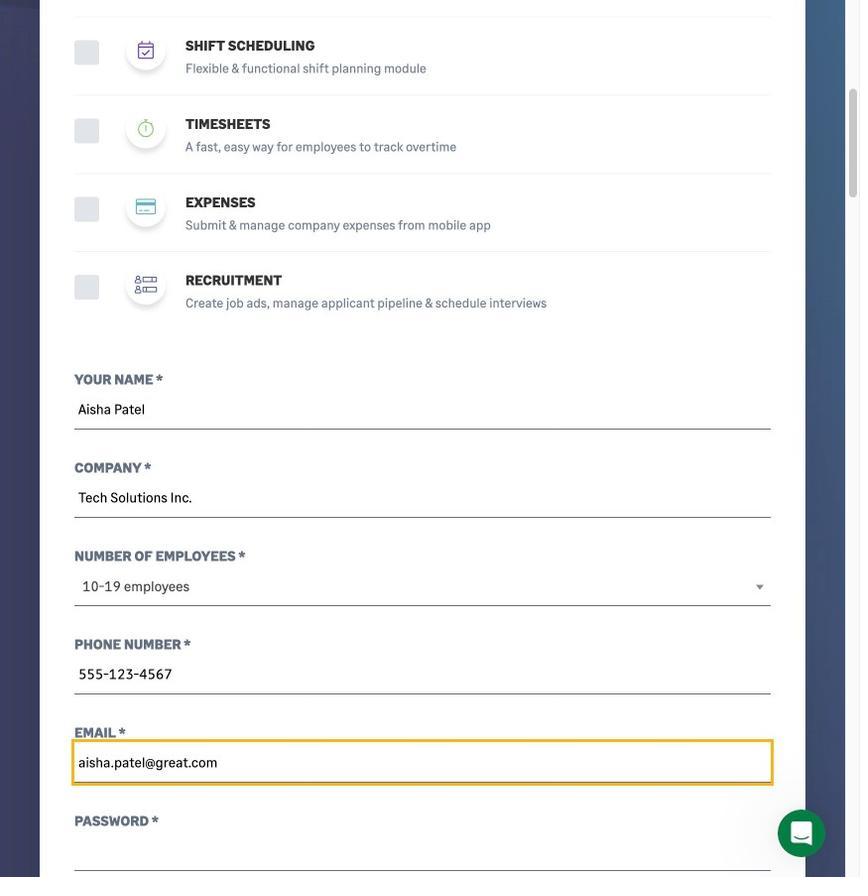 Task type: locate. For each thing, give the bounding box(es) containing it.
None text field
[[74, 477, 771, 518], [74, 654, 771, 695], [74, 477, 771, 518], [74, 654, 771, 695]]

Recruitment checkbox
[[74, 275, 99, 300]]

None password field
[[74, 831, 771, 871]]

None text field
[[74, 389, 771, 430]]

None field
[[74, 566, 771, 607]]

Expenses checkbox
[[74, 197, 99, 222]]

dialog
[[778, 810, 826, 857]]

None email field
[[74, 742, 771, 783]]

credit card image
[[136, 198, 156, 216]]



Task type: vqa. For each thing, say whether or not it's contained in the screenshot.
'Performance' option
no



Task type: describe. For each thing, give the bounding box(es) containing it.
calendar check image
[[138, 41, 154, 59]]

Shift scheduling checkbox
[[74, 40, 99, 65]]

poll people image
[[135, 276, 157, 294]]

stopwatch image
[[138, 119, 154, 137]]

Timesheets checkbox
[[74, 118, 99, 143]]



